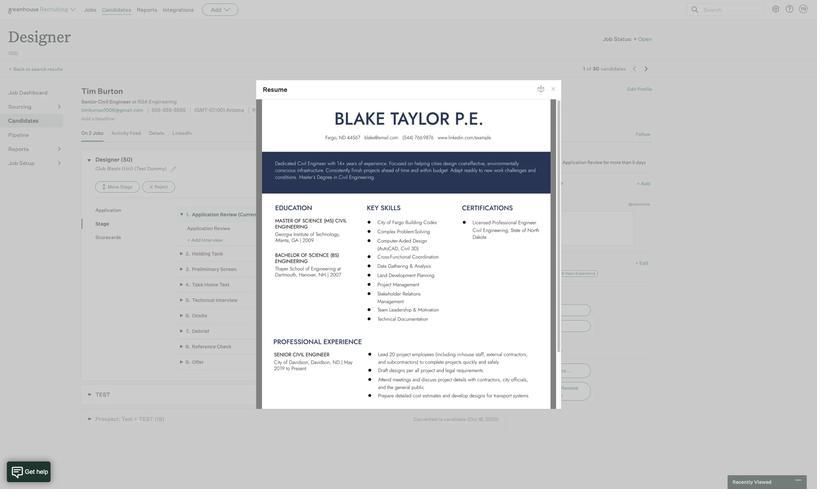 Task type: describe. For each thing, give the bounding box(es) containing it.
6.
[[186, 313, 190, 318]]

2023
[[321, 211, 332, 217]]

details link
[[149, 130, 165, 140]]

this
[[530, 348, 539, 354]]

to for back to search results
[[26, 66, 30, 72]]

edit profile link
[[627, 86, 652, 92]]

job for job status:
[[603, 35, 613, 42]]

experience for 8 years experience
[[576, 271, 596, 276]]

(1)
[[538, 149, 544, 155]]

burton for tim burton has been in application review for more than 5 days
[[523, 160, 537, 165]]

edit profile
[[627, 86, 652, 92]]

designer (50)
[[95, 156, 133, 163]]

td button
[[799, 5, 808, 13]]

add inside + add "link"
[[641, 180, 650, 186]]

job setup link
[[8, 159, 61, 167]]

6. onsite
[[186, 313, 207, 318]]

2023)
[[486, 416, 499, 422]]

1 horizontal spatial reports
[[137, 6, 157, 13]]

(gmt-07:00) arizona
[[194, 107, 244, 113]]

add a headline
[[81, 115, 115, 121]]

(oct
[[467, 416, 477, 422]]

in
[[558, 160, 562, 165]]

interview for + add interview
[[202, 237, 223, 243]]

+ for + add interview
[[187, 237, 190, 243]]

more
[[610, 160, 621, 165]]

4. take home test
[[185, 282, 230, 287]]

+ add interview
[[187, 237, 223, 243]]

1 horizontal spatial reports link
[[137, 6, 157, 13]]

merge this candidate link
[[515, 348, 562, 354]]

1 vertical spatial 18,
[[478, 416, 485, 422]]

candidates
[[601, 66, 626, 72]]

(19)
[[155, 415, 164, 422]]

1 of 30 candidates
[[583, 66, 626, 72]]

activity feed
[[112, 130, 141, 136]]

2 555- from the left
[[163, 107, 174, 113]]

screen
[[220, 266, 237, 272]]

make a note
[[513, 201, 544, 207]]

designer for designer (50)
[[95, 156, 120, 163]]

recently
[[733, 479, 753, 485]]

2.
[[186, 251, 190, 257]]

0 horizontal spatial debrief
[[192, 328, 209, 334]]

onsite
[[192, 313, 207, 318]]

stage link
[[95, 220, 177, 227]]

5
[[632, 160, 635, 165]]

8 years experience link
[[559, 270, 598, 277]]

+ add
[[637, 180, 650, 186]]

1 vertical spatial jobs
[[93, 130, 104, 136]]

td
[[801, 7, 806, 11]]

4.
[[185, 282, 190, 287]]

than
[[622, 160, 631, 165]]

30
[[593, 66, 599, 72]]

application link
[[95, 207, 177, 213]]

application inside application link
[[95, 207, 121, 213]]

reference
[[192, 344, 216, 349]]

1 horizontal spatial test
[[139, 415, 153, 422]]

blasts
[[107, 165, 121, 171]]

check
[[217, 344, 232, 349]]

1 vertical spatial review
[[220, 211, 237, 217]]

senior
[[81, 99, 97, 105]]

0 vertical spatial review
[[587, 160, 603, 165]]

Search text field
[[702, 5, 758, 15]]

resume dialog
[[256, 80, 561, 409]]

add as prospect to ... button
[[513, 363, 591, 378]]

tim for tim burton has been in application review for more than 5 days
[[513, 160, 522, 165]]

0 horizontal spatial candidates link
[[8, 117, 61, 125]]

job for job setup
[[8, 160, 18, 167]]

on 2 jobs link
[[81, 130, 104, 140]]

arizona
[[226, 107, 244, 113]]

07:00)
[[209, 107, 225, 113]]

application review
[[187, 225, 230, 231]]

@mentions
[[628, 202, 650, 207]]

+ add interview link
[[187, 237, 223, 243]]

linkedin
[[172, 130, 192, 136]]

stage inside 'button'
[[120, 184, 132, 190]]

email
[[527, 323, 538, 329]]

applied
[[279, 211, 297, 217]]

engineer
[[109, 99, 131, 105]]

add,
[[527, 385, 537, 391]]

1 horizontal spatial (50)
[[121, 156, 133, 163]]

burton for tim burton senior civil engineer at rsa engineering
[[98, 86, 123, 96]]

holding
[[192, 251, 211, 257]]

applied on  oct 18, 2023
[[279, 211, 334, 217]]

resume link
[[252, 107, 271, 113]]

1 horizontal spatial candidates
[[102, 6, 131, 13]]

tim for tim burton senior civil engineer at rsa engineering
[[81, 86, 96, 96]]

7. debrief
[[186, 328, 209, 334]]

reject
[[155, 184, 168, 190]]

merge
[[515, 348, 529, 354]]

the
[[539, 323, 546, 329]]

alerts
[[522, 149, 537, 155]]

resume inside dialog
[[263, 86, 287, 93]]

on
[[81, 130, 88, 136]]

to for converted to candidate (oct 18, 2023)
[[438, 416, 443, 422]]

status:
[[614, 35, 632, 42]]

years for 10
[[522, 271, 532, 276]]

search
[[31, 66, 46, 72]]

email the team button
[[513, 320, 591, 332]]

view application
[[369, 226, 399, 231]]

back to search results
[[13, 66, 63, 72]]

1
[[583, 66, 585, 72]]

sourcing
[[8, 103, 32, 110]]

rsa
[[138, 99, 148, 105]]



Task type: vqa. For each thing, say whether or not it's contained in the screenshot.
arizona
yes



Task type: locate. For each thing, give the bounding box(es) containing it.
civil
[[98, 99, 108, 105]]

stage up the scorecards
[[95, 221, 109, 226]]

add for add as prospect to ...
[[527, 368, 535, 373]]

to right converted
[[438, 416, 443, 422]]

dummy)
[[147, 165, 167, 171]]

job setup
[[8, 160, 35, 167]]

1 vertical spatial debrief
[[460, 392, 477, 397]]

integrations
[[163, 6, 194, 13]]

0 horizontal spatial experience
[[533, 271, 553, 276]]

2 vertical spatial jobs
[[552, 392, 563, 398]]

burton
[[98, 86, 123, 96], [523, 160, 537, 165]]

experience
[[533, 271, 553, 276], [576, 271, 596, 276]]

job left setup
[[8, 160, 18, 167]]

tim up follow- at the top right
[[513, 160, 522, 165]]

application right in on the top right of page
[[563, 160, 586, 165]]

oct
[[304, 211, 312, 217]]

0 horizontal spatial candidate
[[444, 416, 466, 422]]

add inside add as prospect to ... button
[[527, 368, 535, 373]]

555-
[[152, 107, 163, 113], [163, 107, 174, 113]]

review left (current
[[220, 211, 237, 217]]

1 horizontal spatial debrief
[[460, 392, 477, 397]]

0 vertical spatial (50)
[[8, 50, 18, 56]]

2
[[89, 130, 92, 136]]

close image
[[550, 86, 556, 92]]

1 horizontal spatial candidates link
[[102, 6, 131, 13]]

0 vertical spatial debrief
[[192, 328, 209, 334]]

1 vertical spatial burton
[[523, 160, 537, 165]]

tags
[[540, 260, 552, 266]]

burton up civil on the left of the page
[[98, 86, 123, 96]]

2 vertical spatial job
[[8, 160, 18, 167]]

debrief right 7.
[[192, 328, 209, 334]]

tank
[[212, 251, 223, 257]]

reminder
[[539, 180, 563, 186]]

open
[[638, 35, 652, 42]]

0 vertical spatial test
[[95, 391, 110, 398]]

follow-
[[513, 180, 532, 186]]

1 vertical spatial test
[[121, 415, 133, 422]]

timburton1006@gmail.com
[[81, 107, 143, 113]]

stage right move
[[120, 184, 132, 190]]

reports link up the job setup link in the top of the page
[[8, 145, 61, 153]]

designer up 'blasts'
[[95, 156, 120, 163]]

0 horizontal spatial tim
[[81, 86, 96, 96]]

jobs link
[[84, 6, 96, 13]]

1 horizontal spatial designer
[[95, 156, 120, 163]]

0 horizontal spatial test
[[121, 415, 133, 422]]

interview down application review
[[202, 237, 223, 243]]

designer link
[[8, 19, 71, 48]]

of
[[587, 66, 591, 72]]

1 vertical spatial reports link
[[8, 145, 61, 153]]

1 horizontal spatial candidate
[[540, 348, 562, 354]]

prospect: test + test (19)
[[95, 415, 164, 422]]

back
[[13, 66, 25, 72]]

burton inside tim burton senior civil engineer at rsa engineering
[[98, 86, 123, 96]]

candidates down sourcing
[[8, 117, 39, 124]]

add as prospect to ...
[[527, 368, 571, 373]]

follow link
[[636, 131, 650, 137]]

1 vertical spatial (50)
[[121, 156, 133, 163]]

1 horizontal spatial experience
[[576, 271, 596, 276]]

(current
[[238, 211, 258, 217]]

job for job dashboard
[[8, 89, 18, 96]]

1 vertical spatial a
[[528, 201, 531, 207]]

years for 8
[[565, 271, 575, 276]]

a left the "note"
[[528, 201, 531, 207]]

job left status:
[[603, 35, 613, 42]]

interview down home
[[216, 297, 238, 303]]

prospect:
[[95, 415, 120, 422]]

1 vertical spatial to
[[562, 368, 566, 373]]

designer down greenhouse recruiting image
[[8, 26, 71, 46]]

to left ...
[[562, 368, 566, 373]]

candidates link down sourcing link
[[8, 117, 61, 125]]

integrations link
[[163, 6, 194, 13]]

candidate tags
[[513, 260, 552, 266]]

1 vertical spatial stage
[[95, 221, 109, 226]]

viewed
[[754, 479, 772, 485]]

3. preliminary screen
[[186, 266, 237, 272]]

test
[[219, 282, 230, 287], [121, 415, 133, 422]]

a left headline
[[92, 115, 94, 121]]

test left (19) on the left of page
[[139, 415, 153, 422]]

feed
[[130, 130, 141, 136]]

1 vertical spatial designer
[[95, 156, 120, 163]]

add for add a headline
[[81, 115, 91, 121]]

candidate right this at right bottom
[[540, 348, 562, 354]]

experience for 10 years experience
[[533, 271, 553, 276]]

view application link
[[367, 225, 401, 232]]

stage
[[120, 184, 132, 190], [95, 221, 109, 226]]

follow
[[636, 131, 650, 137]]

18,
[[314, 211, 320, 217], [478, 416, 485, 422]]

scorecards link
[[95, 234, 177, 241]]

back to search results link
[[13, 66, 63, 72]]

1 horizontal spatial edit
[[640, 260, 649, 266]]

0 vertical spatial interview
[[202, 237, 223, 243]]

application inside view application link
[[379, 226, 399, 231]]

(50) up (uni)
[[121, 156, 133, 163]]

0 horizontal spatial years
[[522, 271, 532, 276]]

candidate left (oct
[[444, 416, 466, 422]]

1 vertical spatial tim
[[513, 160, 522, 165]]

2 vertical spatial review
[[214, 225, 230, 231]]

add
[[211, 6, 222, 13], [81, 115, 91, 121], [641, 180, 650, 186], [191, 237, 201, 243], [527, 368, 535, 373]]

review down 1. application review (current stage)
[[214, 225, 230, 231]]

0 vertical spatial resume
[[263, 86, 287, 93]]

converted
[[414, 416, 437, 422]]

1. application review (current stage)
[[186, 211, 275, 217]]

review left for
[[587, 160, 603, 165]]

interview for 5. technical interview
[[216, 297, 238, 303]]

a for make
[[528, 201, 531, 207]]

0 vertical spatial test
[[219, 282, 230, 287]]

configure image
[[772, 5, 780, 13]]

candidates link right jobs link
[[102, 6, 131, 13]]

1 horizontal spatial years
[[565, 271, 575, 276]]

1 vertical spatial test
[[139, 415, 153, 422]]

(uni)
[[122, 165, 133, 171]]

8.
[[186, 344, 190, 349]]

0 vertical spatial candidates link
[[102, 6, 131, 13]]

test right prospect:
[[121, 415, 133, 422]]

headline
[[95, 115, 115, 121]]

to inside add as prospect to ... button
[[562, 368, 566, 373]]

0 vertical spatial a
[[92, 115, 94, 121]]

candidate for this
[[540, 348, 562, 354]]

2 horizontal spatial to
[[562, 368, 566, 373]]

application up application review
[[192, 211, 219, 217]]

0 vertical spatial 18,
[[314, 211, 320, 217]]

1 vertical spatial candidates link
[[8, 117, 61, 125]]

team
[[547, 323, 559, 329]]

technical
[[192, 297, 215, 303]]

1 vertical spatial edit
[[640, 260, 649, 266]]

test right home
[[219, 282, 230, 287]]

1 experience from the left
[[533, 271, 553, 276]]

as
[[536, 368, 541, 373]]

add inside 'add' popup button
[[211, 6, 222, 13]]

0 horizontal spatial test
[[95, 391, 110, 398]]

5555
[[174, 107, 186, 113]]

days)
[[487, 392, 499, 397]]

8 years experience
[[562, 271, 596, 276]]

experience right 8
[[576, 271, 596, 276]]

has
[[538, 160, 545, 165]]

home
[[204, 282, 218, 287]]

up
[[532, 180, 538, 186]]

tim burton senior civil engineer at rsa engineering
[[81, 86, 177, 105]]

2 experience from the left
[[576, 271, 596, 276]]

@mentions link
[[628, 201, 650, 208]]

designer for designer
[[8, 26, 71, 46]]

2 years from the left
[[565, 271, 575, 276]]

1 horizontal spatial stage
[[120, 184, 132, 190]]

1 vertical spatial reports
[[8, 146, 29, 152]]

1 horizontal spatial a
[[528, 201, 531, 207]]

0 horizontal spatial designer
[[8, 26, 71, 46]]

to
[[26, 66, 30, 72], [562, 368, 566, 373], [438, 416, 443, 422]]

1 vertical spatial interview
[[216, 297, 238, 303]]

years right 10
[[522, 271, 532, 276]]

0 vertical spatial tim
[[81, 86, 96, 96]]

debrief left (36 on the bottom of page
[[460, 392, 477, 397]]

application right view
[[379, 226, 399, 231]]

1 vertical spatial candidates
[[8, 117, 39, 124]]

0 vertical spatial reports
[[137, 6, 157, 13]]

0 vertical spatial candidates
[[102, 6, 131, 13]]

8
[[562, 271, 564, 276]]

0 horizontal spatial candidates
[[8, 117, 39, 124]]

(gmt-
[[194, 107, 209, 113]]

jobs inside add, transfer or remove candidate's jobs
[[552, 392, 563, 398]]

5.
[[186, 297, 190, 303]]

a for add
[[92, 115, 94, 121]]

candidate for to
[[444, 416, 466, 422]]

1 vertical spatial candidate
[[444, 416, 466, 422]]

0 horizontal spatial reports link
[[8, 145, 61, 153]]

experience down tags
[[533, 271, 553, 276]]

take
[[192, 282, 203, 287]]

0 vertical spatial reports link
[[137, 6, 157, 13]]

0 horizontal spatial reports
[[8, 146, 29, 152]]

1 horizontal spatial burton
[[523, 160, 537, 165]]

greenhouse recruiting image
[[8, 6, 70, 14]]

0 vertical spatial job
[[603, 35, 613, 42]]

1 horizontal spatial test
[[219, 282, 230, 287]]

0 vertical spatial candidate
[[540, 348, 562, 354]]

3.
[[186, 266, 190, 272]]

(50) up back
[[8, 50, 18, 56]]

1 vertical spatial resume
[[252, 107, 271, 113]]

0 horizontal spatial to
[[26, 66, 30, 72]]

application down move
[[95, 207, 121, 213]]

0 vertical spatial burton
[[98, 86, 123, 96]]

activity
[[112, 130, 129, 136]]

transfer
[[538, 385, 555, 391]]

1 years from the left
[[522, 271, 532, 276]]

resume
[[263, 86, 287, 93], [252, 107, 271, 113]]

1.
[[186, 211, 190, 217]]

1 horizontal spatial 18,
[[478, 416, 485, 422]]

0 horizontal spatial edit
[[627, 86, 637, 92]]

1 555- from the left
[[152, 107, 163, 113]]

reports down "pipeline" at the left of the page
[[8, 146, 29, 152]]

+ for + add
[[637, 180, 640, 186]]

sourcing link
[[8, 103, 61, 111]]

None text field
[[513, 211, 634, 245]]

0 vertical spatial designer
[[8, 26, 71, 46]]

tim up senior
[[81, 86, 96, 96]]

test up prospect:
[[95, 391, 110, 398]]

0 vertical spatial stage
[[120, 184, 132, 190]]

reports link left integrations
[[137, 6, 157, 13]]

engineering
[[149, 99, 177, 105]]

candidates right jobs link
[[102, 6, 131, 13]]

0 horizontal spatial stage
[[95, 221, 109, 226]]

0 horizontal spatial 18,
[[314, 211, 320, 217]]

add for add
[[211, 6, 222, 13]]

application up + add interview link
[[187, 225, 213, 231]]

on 2 jobs
[[81, 130, 104, 136]]

resume right "arizona"
[[252, 107, 271, 113]]

7.
[[186, 328, 190, 334]]

remove
[[561, 385, 578, 391]]

reports left integrations
[[137, 6, 157, 13]]

on
[[298, 211, 303, 217]]

0 vertical spatial to
[[26, 66, 30, 72]]

scorecards
[[95, 234, 121, 240]]

0 vertical spatial edit
[[627, 86, 637, 92]]

(50)
[[8, 50, 18, 56], [121, 156, 133, 163]]

18, right oct at the left of page
[[314, 211, 320, 217]]

job up sourcing
[[8, 89, 18, 96]]

results
[[47, 66, 63, 72]]

2 vertical spatial to
[[438, 416, 443, 422]]

burton down alerts
[[523, 160, 537, 165]]

to right back
[[26, 66, 30, 72]]

9.
[[186, 359, 190, 365]]

0 vertical spatial jobs
[[84, 6, 96, 13]]

+ add link
[[637, 180, 650, 187]]

tim inside tim burton senior civil engineer at rsa engineering
[[81, 86, 96, 96]]

+ inside "link"
[[637, 180, 640, 186]]

years right 8
[[565, 271, 575, 276]]

move
[[108, 184, 119, 190]]

0 horizontal spatial (50)
[[8, 50, 18, 56]]

note
[[532, 201, 544, 207]]

+ edit link
[[634, 258, 650, 267]]

18, right (oct
[[478, 416, 485, 422]]

0 horizontal spatial a
[[92, 115, 94, 121]]

0 horizontal spatial burton
[[98, 86, 123, 96]]

resume up resume link
[[263, 86, 287, 93]]

1 horizontal spatial to
[[438, 416, 443, 422]]

reports link
[[137, 6, 157, 13], [8, 145, 61, 153]]

+ for + edit
[[635, 260, 639, 266]]

10 years experience
[[517, 271, 553, 276]]

add, transfer or remove candidate's jobs
[[527, 385, 578, 398]]

1 vertical spatial job
[[8, 89, 18, 96]]

1 horizontal spatial tim
[[513, 160, 522, 165]]



